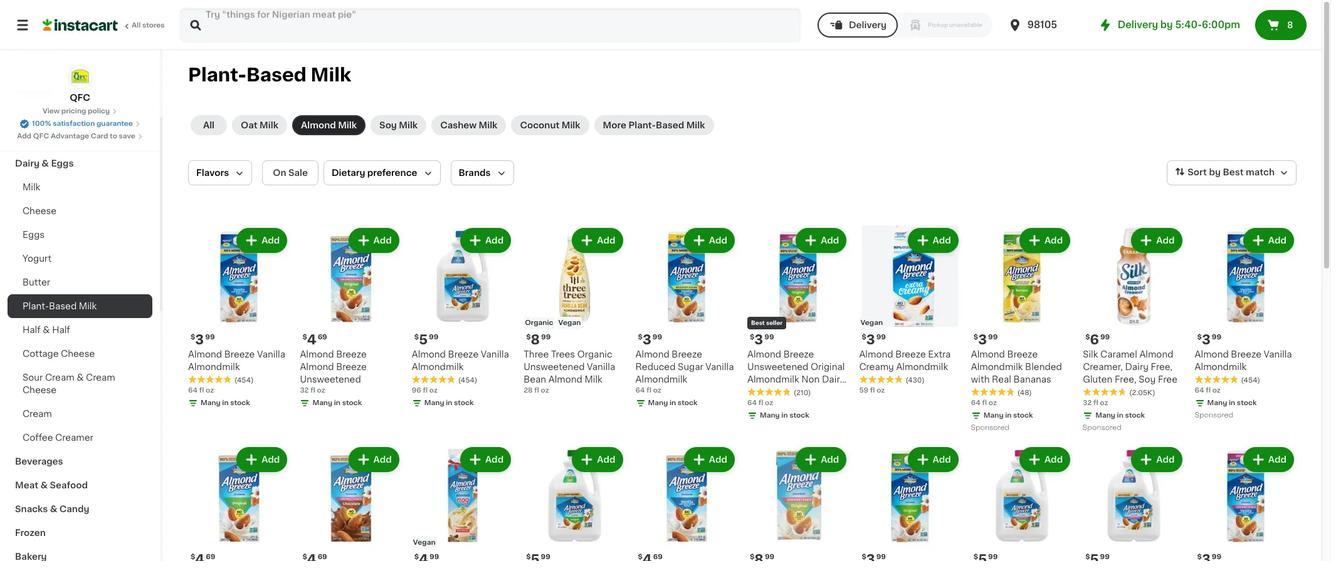 Task type: locate. For each thing, give the bounding box(es) containing it.
sort
[[1188, 168, 1207, 177]]

dietary preference button
[[324, 161, 441, 186]]

1 horizontal spatial plant-
[[188, 66, 246, 84]]

0 vertical spatial based
[[246, 66, 307, 84]]

eggs down advantage
[[51, 159, 74, 168]]

oat milk link
[[232, 115, 287, 135]]

2 vertical spatial dairy
[[822, 376, 846, 385]]

plant- inside plant-based milk link
[[23, 302, 49, 311]]

cheese down half & half link
[[61, 350, 95, 359]]

cashew
[[440, 121, 477, 130]]

0 vertical spatial qfc
[[70, 93, 90, 102]]

add button
[[238, 230, 286, 252], [350, 230, 398, 252], [462, 230, 510, 252], [573, 230, 622, 252], [685, 230, 734, 252], [797, 230, 846, 252], [909, 230, 957, 252], [1021, 230, 1069, 252], [1133, 230, 1181, 252], [1245, 230, 1293, 252], [238, 449, 286, 472], [350, 449, 398, 472], [462, 449, 510, 472], [573, 449, 622, 472], [685, 449, 734, 472], [797, 449, 846, 472], [909, 449, 957, 472], [1021, 449, 1069, 472], [1133, 449, 1181, 472], [1245, 449, 1293, 472]]

soy up (2.05k)
[[1139, 376, 1156, 385]]

cheese up eggs link
[[23, 207, 57, 216]]

1 vertical spatial by
[[1209, 168, 1221, 177]]

4 3 from the left
[[643, 334, 651, 347]]

fl inside the almond breeze reduced sugar vanilla almondmilk 64 fl oz
[[647, 388, 652, 395]]

32 fl oz
[[1083, 400, 1108, 407]]

qfc logo image
[[68, 65, 92, 89]]

1 vertical spatial based
[[656, 121, 684, 130]]

$ 8 99
[[526, 334, 551, 347]]

by right 'sort'
[[1209, 168, 1221, 177]]

dairy down the original on the right bottom of page
[[822, 376, 846, 385]]

unsweetened inside three trees organic unsweetened vanilla bean almond milk 28 fl oz
[[524, 363, 585, 372]]

1 horizontal spatial best
[[1223, 168, 1244, 177]]

0 vertical spatial free,
[[1151, 363, 1173, 372]]

yogurt link
[[8, 247, 152, 271]]

milk inside almond breeze unsweetened original almondmilk non dairy milk alternative
[[747, 388, 765, 397]]

0 horizontal spatial organic
[[525, 320, 553, 327]]

99 inside $ 6 99
[[1101, 334, 1110, 341]]

unsweetened inside almond breeze almond breeze unsweetened 32 fl oz
[[300, 376, 361, 385]]

by left "5:40-" at the top of page
[[1161, 20, 1173, 29]]

6
[[1090, 334, 1099, 347]]

lists link
[[8, 35, 152, 60]]

0 horizontal spatial best
[[751, 321, 765, 326]]

based up oat milk
[[246, 66, 307, 84]]

& down cottage cheese link on the bottom of the page
[[77, 374, 84, 383]]

69 inside $ 4 69
[[318, 334, 327, 341]]

$
[[191, 334, 195, 341], [414, 334, 419, 341], [750, 334, 755, 341], [974, 334, 978, 341], [303, 334, 307, 341], [526, 334, 531, 341], [638, 334, 643, 341], [862, 334, 866, 341], [1086, 334, 1090, 341], [1197, 334, 1202, 341], [191, 554, 195, 561], [414, 554, 419, 561], [750, 554, 755, 561], [974, 554, 978, 561], [303, 554, 307, 561], [526, 554, 531, 561], [638, 554, 643, 561], [862, 554, 866, 561], [1086, 554, 1090, 561], [1197, 554, 1202, 561]]

half up cottage cheese
[[52, 326, 70, 335]]

all left oat on the left top of page
[[203, 121, 215, 130]]

2 horizontal spatial (454)
[[1241, 378, 1260, 385]]

product group containing 4
[[300, 226, 402, 412]]

& right 'meat'
[[40, 482, 48, 490]]

8 button
[[1255, 10, 1307, 40]]

almondmilk inside the almond breeze reduced sugar vanilla almondmilk 64 fl oz
[[636, 376, 688, 385]]

1 horizontal spatial sponsored badge image
[[1083, 425, 1121, 432]]

based right more
[[656, 121, 684, 130]]

plant-based milk link
[[8, 295, 152, 319]]

seller
[[766, 321, 783, 326]]

by inside field
[[1209, 168, 1221, 177]]

unsweetened
[[747, 363, 809, 372], [524, 363, 585, 372], [300, 376, 361, 385]]

almondmilk inside almond breeze almondmilk blended with real bananas
[[971, 363, 1023, 372]]

3 3 from the left
[[978, 334, 987, 347]]

0 horizontal spatial unsweetened
[[300, 376, 361, 385]]

all left stores
[[132, 22, 141, 29]]

1 horizontal spatial eggs
[[51, 159, 74, 168]]

beverages link
[[8, 450, 152, 474]]

breeze inside almond breeze almondmilk blended with real bananas
[[1007, 351, 1038, 360]]

view pricing policy
[[43, 108, 110, 115]]

half & half
[[23, 326, 70, 335]]

sponsored badge image for almond breeze almondmilk blended with real bananas
[[971, 425, 1009, 432]]

0 vertical spatial eggs
[[51, 159, 74, 168]]

& down produce
[[42, 159, 49, 168]]

0 horizontal spatial qfc
[[33, 133, 49, 140]]

based up half & half
[[49, 302, 77, 311]]

0 vertical spatial all
[[132, 22, 141, 29]]

almond inside three trees organic unsweetened vanilla bean almond milk 28 fl oz
[[549, 376, 582, 385]]

1 vertical spatial plant-based milk
[[23, 302, 97, 311]]

cream down cottage cheese link on the bottom of the page
[[86, 374, 115, 383]]

almond inside silk caramel almond creamer, dairy free, gluten free, soy free
[[1140, 351, 1174, 360]]

& left candy
[[50, 505, 57, 514]]

organic up '$ 8 99'
[[525, 320, 553, 327]]

0 vertical spatial cheese
[[23, 207, 57, 216]]

sour
[[23, 374, 43, 383]]

almond breeze reduced sugar vanilla almondmilk 64 fl oz
[[636, 351, 734, 395]]

soy inside silk caramel almond creamer, dairy free, gluten free, soy free
[[1139, 376, 1156, 385]]

frozen
[[15, 529, 46, 538]]

sponsored badge image inside product group
[[1083, 425, 1121, 432]]

(2.05k)
[[1130, 390, 1155, 397]]

& inside half & half link
[[43, 326, 50, 335]]

64
[[188, 388, 198, 395], [636, 388, 645, 395], [1195, 388, 1204, 395], [747, 400, 757, 407], [971, 400, 981, 407]]

add inside add qfc advantage card to save link
[[17, 133, 31, 140]]

snacks & candy link
[[8, 498, 152, 522]]

1 horizontal spatial delivery
[[1118, 20, 1158, 29]]

product group
[[188, 226, 290, 412], [300, 226, 402, 412], [412, 226, 514, 412], [524, 226, 626, 397], [636, 226, 737, 412], [747, 226, 849, 424], [859, 226, 961, 397], [971, 226, 1073, 435], [1083, 226, 1185, 435], [1195, 226, 1297, 423], [188, 445, 290, 562], [300, 445, 402, 562], [412, 445, 514, 562], [524, 445, 626, 562], [636, 445, 737, 562], [747, 445, 849, 562], [859, 445, 961, 562], [971, 445, 1073, 562], [1083, 445, 1185, 562], [1195, 445, 1297, 562]]

0 horizontal spatial by
[[1161, 20, 1173, 29]]

on sale
[[273, 169, 308, 177]]

$ 4 69
[[303, 334, 327, 347]]

alternative
[[768, 388, 815, 397]]

0 horizontal spatial sponsored badge image
[[971, 425, 1009, 432]]

2 horizontal spatial almond breeze vanilla almondmilk
[[1195, 351, 1292, 372]]

& inside snacks & candy link
[[50, 505, 57, 514]]

0 horizontal spatial 32
[[300, 388, 309, 395]]

0 horizontal spatial free,
[[1115, 376, 1137, 385]]

sponsored badge image
[[1195, 413, 1233, 420], [971, 425, 1009, 432], [1083, 425, 1121, 432]]

breeze inside almond breeze unsweetened original almondmilk non dairy milk alternative
[[784, 351, 814, 360]]

1 horizontal spatial qfc
[[70, 93, 90, 102]]

0 vertical spatial 8
[[1287, 21, 1293, 29]]

1 horizontal spatial 32
[[1083, 400, 1092, 407]]

free, up (2.05k)
[[1115, 376, 1137, 385]]

0 vertical spatial soy
[[379, 121, 397, 130]]

produce
[[15, 135, 53, 144]]

eggs up the yogurt
[[23, 231, 45, 240]]

1 vertical spatial eggs
[[23, 231, 45, 240]]

delivery button
[[818, 13, 898, 38]]

4
[[307, 334, 316, 347]]

& for candy
[[50, 505, 57, 514]]

cheese down sour
[[23, 386, 57, 395]]

almondmilk inside product group
[[412, 363, 464, 372]]

0 horizontal spatial 8
[[531, 334, 540, 347]]

almondmilk inside almond breeze unsweetened original almondmilk non dairy milk alternative
[[747, 376, 799, 385]]

0 horizontal spatial plant-
[[23, 302, 49, 311]]

fl inside almond breeze almond breeze unsweetened 32 fl oz
[[311, 388, 315, 395]]

dairy down produce
[[15, 159, 39, 168]]

1 horizontal spatial dairy
[[822, 376, 846, 385]]

qfc down 100%
[[33, 133, 49, 140]]

to
[[110, 133, 117, 140]]

plant-based milk up half & half
[[23, 302, 97, 311]]

None search field
[[179, 8, 801, 43]]

5:40-
[[1175, 20, 1202, 29]]

& inside "meat & seafood" link
[[40, 482, 48, 490]]

coconut milk
[[520, 121, 580, 130]]

vanilla inside three trees organic unsweetened vanilla bean almond milk 28 fl oz
[[587, 363, 615, 372]]

2 horizontal spatial dairy
[[1125, 363, 1149, 372]]

eggs
[[51, 159, 74, 168], [23, 231, 45, 240]]

recipes
[[15, 88, 52, 97]]

0 horizontal spatial plant-based milk
[[23, 302, 97, 311]]

plant- right more
[[629, 121, 656, 130]]

2 3 from the left
[[755, 334, 763, 347]]

soy up preference
[[379, 121, 397, 130]]

1 vertical spatial cheese
[[61, 350, 95, 359]]

oat milk
[[241, 121, 278, 130]]

coffee creamer link
[[8, 426, 152, 450]]

1 half from the left
[[23, 326, 41, 335]]

1 horizontal spatial (454)
[[458, 378, 477, 385]]

1 vertical spatial 32
[[1083, 400, 1092, 407]]

0 vertical spatial by
[[1161, 20, 1173, 29]]

1 horizontal spatial free,
[[1151, 363, 1173, 372]]

snacks & candy
[[15, 505, 89, 514]]

1 horizontal spatial half
[[52, 326, 70, 335]]

unsweetened up alternative
[[747, 363, 809, 372]]

3
[[195, 334, 204, 347], [755, 334, 763, 347], [978, 334, 987, 347], [643, 334, 651, 347], [866, 334, 875, 347], [1202, 334, 1211, 347]]

snacks
[[15, 505, 48, 514]]

0 horizontal spatial half
[[23, 326, 41, 335]]

dairy down caramel
[[1125, 363, 1149, 372]]

2 half from the left
[[52, 326, 70, 335]]

2 horizontal spatial sponsored badge image
[[1195, 413, 1233, 420]]

almond inside almond breeze unsweetened original almondmilk non dairy milk alternative
[[747, 351, 781, 360]]

&
[[42, 159, 49, 168], [43, 326, 50, 335], [77, 374, 84, 383], [40, 482, 48, 490], [50, 505, 57, 514]]

1 vertical spatial dairy
[[1125, 363, 1149, 372]]

2 horizontal spatial plant-
[[629, 121, 656, 130]]

meat & seafood link
[[8, 474, 152, 498]]

plant- down the butter
[[23, 302, 49, 311]]

99
[[205, 334, 215, 341], [429, 334, 439, 341], [765, 334, 774, 341], [988, 334, 998, 341], [541, 334, 551, 341], [653, 334, 662, 341], [876, 334, 886, 341], [1101, 334, 1110, 341], [1212, 334, 1222, 341], [430, 554, 439, 561], [765, 554, 775, 561], [988, 554, 998, 561], [541, 554, 550, 561], [876, 554, 886, 561], [1100, 554, 1110, 561], [1212, 554, 1222, 561]]

all
[[132, 22, 141, 29], [203, 121, 215, 130]]

(454)
[[235, 378, 254, 385], [458, 378, 477, 385], [1241, 378, 1260, 385]]

1 vertical spatial qfc
[[33, 133, 49, 140]]

by for delivery
[[1161, 20, 1173, 29]]

2 almond breeze vanilla almondmilk from the left
[[412, 351, 509, 372]]

card
[[91, 133, 108, 140]]

cashew milk
[[440, 121, 498, 130]]

0 horizontal spatial almond breeze vanilla almondmilk
[[188, 351, 285, 372]]

1 horizontal spatial 8
[[1287, 21, 1293, 29]]

6 $ 3 99 from the left
[[1197, 334, 1222, 347]]

view
[[43, 108, 60, 115]]

0 vertical spatial dairy
[[15, 159, 39, 168]]

plant- up all link
[[188, 66, 246, 84]]

eggs inside dairy & eggs link
[[51, 159, 74, 168]]

plant-
[[188, 66, 246, 84], [629, 121, 656, 130], [23, 302, 49, 311]]

0 vertical spatial best
[[1223, 168, 1244, 177]]

cream up coffee
[[23, 410, 52, 419]]

2 vertical spatial based
[[49, 302, 77, 311]]

$ inside $ 6 99
[[1086, 334, 1090, 341]]

0 horizontal spatial (454)
[[235, 378, 254, 385]]

32 down 'gluten'
[[1083, 400, 1092, 407]]

plant-based milk
[[188, 66, 351, 84], [23, 302, 97, 311]]

1 horizontal spatial based
[[246, 66, 307, 84]]

save
[[119, 133, 135, 140]]

almond inside almond breeze almondmilk blended with real bananas
[[971, 351, 1005, 360]]

2 vertical spatial plant-
[[23, 302, 49, 311]]

qfc up 'view pricing policy' link
[[70, 93, 90, 102]]

best for best seller
[[751, 321, 765, 326]]

delivery
[[1118, 20, 1158, 29], [849, 21, 887, 29]]

0 horizontal spatial delivery
[[849, 21, 887, 29]]

1 horizontal spatial by
[[1209, 168, 1221, 177]]

half up "cottage"
[[23, 326, 41, 335]]

1 horizontal spatial unsweetened
[[524, 363, 585, 372]]

cream inside cream link
[[23, 410, 52, 419]]

cashew milk link
[[432, 115, 506, 135]]

1 horizontal spatial plant-based milk
[[188, 66, 351, 84]]

best inside field
[[1223, 168, 1244, 177]]

coffee creamer
[[23, 434, 93, 443]]

0 horizontal spatial eggs
[[23, 231, 45, 240]]

$ 3 99
[[191, 334, 215, 347], [750, 334, 774, 347], [974, 334, 998, 347], [638, 334, 662, 347], [862, 334, 886, 347], [1197, 334, 1222, 347]]

almondmilk inside almond breeze extra creamy almondmilk
[[896, 363, 948, 372]]

eggs inside eggs link
[[23, 231, 45, 240]]

unsweetened down trees on the left bottom of page
[[524, 363, 585, 372]]

plant-based milk up oat milk
[[188, 66, 351, 84]]

delivery inside button
[[849, 21, 887, 29]]

instacart logo image
[[43, 18, 118, 33]]

96 fl oz
[[412, 388, 438, 395]]

2 horizontal spatial unsweetened
[[747, 363, 809, 372]]

qfc
[[70, 93, 90, 102], [33, 133, 49, 140]]

cheese link
[[8, 199, 152, 223]]

8 inside button
[[1287, 21, 1293, 29]]

dairy & eggs
[[15, 159, 74, 168]]

satisfaction
[[53, 120, 95, 127]]

32 down the 4
[[300, 388, 309, 395]]

oz inside the almond breeze reduced sugar vanilla almondmilk 64 fl oz
[[653, 388, 661, 395]]

1 horizontal spatial organic
[[577, 351, 612, 360]]

match
[[1246, 168, 1275, 177]]

unsweetened down $ 4 69
[[300, 376, 361, 385]]

2 vertical spatial cheese
[[23, 386, 57, 395]]

plant- inside more plant-based milk link
[[629, 121, 656, 130]]

1 vertical spatial soy
[[1139, 376, 1156, 385]]

thanksgiving link
[[8, 104, 152, 128]]

& up "cottage"
[[43, 326, 50, 335]]

1 vertical spatial organic
[[577, 351, 612, 360]]

0 horizontal spatial all
[[132, 22, 141, 29]]

cream link
[[8, 403, 152, 426]]

1 horizontal spatial all
[[203, 121, 215, 130]]

best left match on the right of the page
[[1223, 168, 1244, 177]]

Search field
[[181, 9, 800, 41]]

$ inside $ 4 69
[[303, 334, 307, 341]]

1 horizontal spatial almond breeze vanilla almondmilk
[[412, 351, 509, 372]]

1 vertical spatial plant-
[[629, 121, 656, 130]]

free, up "free"
[[1151, 363, 1173, 372]]

0 horizontal spatial based
[[49, 302, 77, 311]]

& inside sour cream & cream cheese
[[77, 374, 84, 383]]

butter link
[[8, 271, 152, 295]]

59 fl oz
[[859, 388, 885, 395]]

2 $ 3 99 from the left
[[750, 334, 774, 347]]

organic right trees on the left bottom of page
[[577, 351, 612, 360]]

1 horizontal spatial soy
[[1139, 376, 1156, 385]]

& for eggs
[[42, 159, 49, 168]]

organic inside three trees organic unsweetened vanilla bean almond milk 28 fl oz
[[577, 351, 612, 360]]

64 inside the almond breeze reduced sugar vanilla almondmilk 64 fl oz
[[636, 388, 645, 395]]

delivery by 5:40-6:00pm link
[[1098, 18, 1240, 33]]

1 vertical spatial best
[[751, 321, 765, 326]]

1 $ 3 99 from the left
[[191, 334, 215, 347]]

0 vertical spatial 32
[[300, 388, 309, 395]]

best left seller
[[751, 321, 765, 326]]

2 horizontal spatial based
[[656, 121, 684, 130]]

cheese
[[23, 207, 57, 216], [61, 350, 95, 359], [23, 386, 57, 395]]

& inside dairy & eggs link
[[42, 159, 49, 168]]

sponsored badge image for almond breeze vanilla almondmilk
[[1195, 413, 1233, 420]]

1 vertical spatial free,
[[1115, 376, 1137, 385]]

fl inside three trees organic unsweetened vanilla bean almond milk 28 fl oz
[[534, 388, 539, 395]]

98105
[[1028, 20, 1057, 29]]

1 vertical spatial all
[[203, 121, 215, 130]]

add
[[17, 133, 31, 140], [262, 236, 280, 245], [373, 236, 392, 245], [485, 236, 504, 245], [597, 236, 616, 245], [709, 236, 727, 245], [821, 236, 839, 245], [933, 236, 951, 245], [1045, 236, 1063, 245], [1157, 236, 1175, 245], [1268, 236, 1287, 245], [262, 456, 280, 465], [373, 456, 392, 465], [485, 456, 504, 465], [597, 456, 616, 465], [709, 456, 727, 465], [821, 456, 839, 465], [933, 456, 951, 465], [1045, 456, 1063, 465], [1157, 456, 1175, 465], [1268, 456, 1287, 465]]

2 (454) from the left
[[458, 378, 477, 385]]



Task type: describe. For each thing, give the bounding box(es) containing it.
product group containing 5
[[412, 226, 514, 412]]

creamer
[[55, 434, 93, 443]]

original
[[811, 363, 845, 372]]

lists
[[35, 43, 57, 52]]

$ inside '$ 8 99'
[[526, 334, 531, 341]]

more plant-based milk link
[[594, 115, 714, 135]]

4 $ 3 99 from the left
[[638, 334, 662, 347]]

bean
[[524, 376, 546, 385]]

free
[[1158, 376, 1178, 385]]

best match
[[1223, 168, 1275, 177]]

recipes link
[[8, 80, 152, 104]]

almond inside the almond breeze reduced sugar vanilla almondmilk 64 fl oz
[[636, 351, 670, 360]]

almond milk
[[301, 121, 357, 130]]

more
[[603, 121, 626, 130]]

soy milk
[[379, 121, 418, 130]]

0 vertical spatial plant-based milk
[[188, 66, 351, 84]]

meat
[[15, 482, 38, 490]]

advantage
[[51, 133, 89, 140]]

delivery by 5:40-6:00pm
[[1118, 20, 1240, 29]]

three
[[524, 351, 549, 360]]

more plant-based milk
[[603, 121, 705, 130]]

cottage cheese
[[23, 350, 95, 359]]

all stores
[[132, 22, 165, 29]]

1 3 from the left
[[195, 334, 204, 347]]

99 inside $ 5 99
[[429, 334, 439, 341]]

view pricing policy link
[[43, 107, 117, 117]]

thanksgiving
[[15, 112, 75, 120]]

sort by
[[1188, 168, 1221, 177]]

5 3 from the left
[[866, 334, 875, 347]]

dairy inside silk caramel almond creamer, dairy free, gluten free, soy free
[[1125, 363, 1149, 372]]

oz inside three trees organic unsweetened vanilla bean almond milk 28 fl oz
[[541, 388, 549, 395]]

vanilla inside the almond breeze reduced sugar vanilla almondmilk 64 fl oz
[[706, 363, 734, 372]]

caramel
[[1101, 351, 1137, 360]]

almond breeze almond breeze unsweetened 32 fl oz
[[300, 351, 367, 395]]

5
[[419, 334, 428, 347]]

all link
[[191, 115, 227, 135]]

100% satisfaction guarantee button
[[19, 117, 140, 129]]

almond breeze almondmilk blended with real bananas
[[971, 351, 1062, 385]]

99 inside '$ 8 99'
[[541, 334, 551, 341]]

breeze inside almond breeze extra creamy almondmilk
[[896, 351, 926, 360]]

pricing
[[61, 108, 86, 115]]

59
[[859, 388, 869, 395]]

dietary preference
[[332, 169, 417, 177]]

$ 5 99
[[414, 334, 439, 347]]

by for sort
[[1209, 168, 1221, 177]]

sponsored badge image for silk caramel almond creamer, dairy free, gluten free, soy free
[[1083, 425, 1121, 432]]

3 (454) from the left
[[1241, 378, 1260, 385]]

all for all stores
[[132, 22, 141, 29]]

almond breeze unsweetened original almondmilk non dairy milk alternative
[[747, 351, 846, 397]]

unsweetened inside almond breeze unsweetened original almondmilk non dairy milk alternative
[[747, 363, 809, 372]]

1 (454) from the left
[[235, 378, 254, 385]]

sour cream & cream cheese link
[[8, 366, 152, 403]]

add qfc advantage card to save link
[[17, 132, 143, 142]]

half & half link
[[8, 319, 152, 342]]

soy milk link
[[371, 115, 427, 135]]

almond breeze vanilla almondmilk inside product group
[[412, 351, 509, 372]]

with
[[971, 376, 990, 385]]

butter
[[23, 278, 50, 287]]

(454) inside product group
[[458, 378, 477, 385]]

all stores link
[[43, 8, 166, 43]]

3 $ 3 99 from the left
[[974, 334, 998, 347]]

6:00pm
[[1202, 20, 1240, 29]]

all for all
[[203, 121, 215, 130]]

coconut
[[520, 121, 560, 130]]

98105 button
[[1008, 8, 1083, 43]]

oz inside almond breeze almond breeze unsweetened 32 fl oz
[[317, 388, 325, 395]]

qfc inside qfc "link"
[[70, 93, 90, 102]]

almond milk link
[[292, 115, 366, 135]]

5 $ 3 99 from the left
[[862, 334, 886, 347]]

dairy inside almond breeze unsweetened original almondmilk non dairy milk alternative
[[822, 376, 846, 385]]

coffee
[[23, 434, 53, 443]]

reduced
[[636, 363, 676, 372]]

0 horizontal spatial soy
[[379, 121, 397, 130]]

cottage
[[23, 350, 59, 359]]

best for best match
[[1223, 168, 1244, 177]]

(430)
[[906, 378, 925, 385]]

32 inside almond breeze almond breeze unsweetened 32 fl oz
[[300, 388, 309, 395]]

delivery for delivery by 5:40-6:00pm
[[1118, 20, 1158, 29]]

product group containing 6
[[1083, 226, 1185, 435]]

2 horizontal spatial vegan
[[861, 320, 883, 327]]

0 vertical spatial organic
[[525, 320, 553, 327]]

$ 6 99
[[1086, 334, 1110, 347]]

& for half
[[43, 326, 50, 335]]

flavors button
[[188, 161, 252, 186]]

policy
[[88, 108, 110, 115]]

bananas
[[1014, 376, 1052, 385]]

1 almond breeze vanilla almondmilk from the left
[[188, 351, 285, 372]]

6 3 from the left
[[1202, 334, 1211, 347]]

almond breeze extra creamy almondmilk
[[859, 351, 951, 372]]

1 horizontal spatial vegan
[[558, 320, 581, 327]]

3 almond breeze vanilla almondmilk from the left
[[1195, 351, 1292, 372]]

non
[[802, 376, 820, 385]]

cream down cottage cheese
[[45, 374, 74, 383]]

frozen link
[[8, 522, 152, 546]]

almond inside almond breeze extra creamy almondmilk
[[859, 351, 893, 360]]

organic vegan
[[525, 320, 581, 327]]

dietary
[[332, 169, 365, 177]]

delivery for delivery
[[849, 21, 887, 29]]

cheese inside sour cream & cream cheese
[[23, 386, 57, 395]]

meat & seafood
[[15, 482, 88, 490]]

three trees organic unsweetened vanilla bean almond milk 28 fl oz
[[524, 351, 615, 395]]

Best match Sort by field
[[1167, 161, 1297, 186]]

silk
[[1083, 351, 1098, 360]]

candy
[[59, 505, 89, 514]]

0 horizontal spatial dairy
[[15, 159, 39, 168]]

(210)
[[794, 390, 811, 397]]

service type group
[[818, 13, 993, 38]]

100% satisfaction guarantee
[[32, 120, 133, 127]]

creamy
[[859, 363, 894, 372]]

& for seafood
[[40, 482, 48, 490]]

1 vertical spatial 8
[[531, 334, 540, 347]]

product group containing 8
[[524, 226, 626, 397]]

eggs link
[[8, 223, 152, 247]]

qfc link
[[68, 65, 92, 104]]

$ inside $ 5 99
[[414, 334, 419, 341]]

qfc inside add qfc advantage card to save link
[[33, 133, 49, 140]]

milk inside three trees organic unsweetened vanilla bean almond milk 28 fl oz
[[585, 376, 603, 385]]

dairy & eggs link
[[8, 152, 152, 176]]

silk caramel almond creamer, dairy free, gluten free, soy free
[[1083, 351, 1178, 385]]

0 horizontal spatial vegan
[[413, 540, 436, 547]]

produce link
[[8, 128, 152, 152]]

milk link
[[8, 176, 152, 199]]

flavors
[[196, 169, 229, 177]]

0 vertical spatial plant-
[[188, 66, 246, 84]]

breeze inside the almond breeze reduced sugar vanilla almondmilk 64 fl oz
[[672, 351, 702, 360]]

sour cream & cream cheese
[[23, 374, 115, 395]]

96
[[412, 388, 421, 395]]

yogurt
[[23, 255, 51, 263]]

stores
[[142, 22, 165, 29]]



Task type: vqa. For each thing, say whether or not it's contained in the screenshot.


